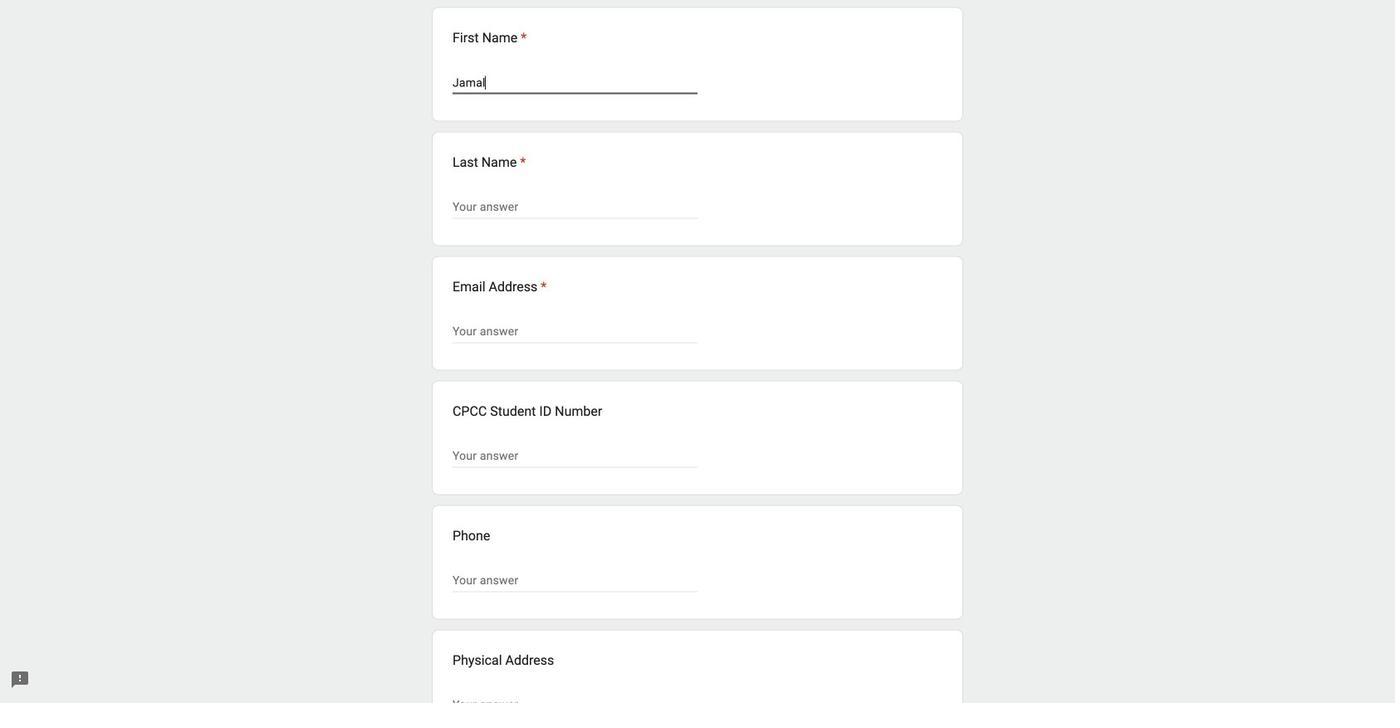 Task type: vqa. For each thing, say whether or not it's contained in the screenshot.
ew
no



Task type: locate. For each thing, give the bounding box(es) containing it.
required question element
[[518, 28, 527, 48], [517, 152, 526, 172], [538, 277, 547, 297]]

None text field
[[453, 197, 698, 217], [453, 446, 698, 466], [453, 571, 698, 591], [453, 696, 698, 704], [453, 197, 698, 217], [453, 446, 698, 466], [453, 571, 698, 591], [453, 696, 698, 704]]

heading
[[453, 28, 527, 48], [453, 152, 526, 172], [453, 277, 547, 297]]

0 vertical spatial heading
[[453, 28, 527, 48]]

2 vertical spatial heading
[[453, 277, 547, 297]]

0 vertical spatial required question element
[[518, 28, 527, 48]]

1 vertical spatial required question element
[[517, 152, 526, 172]]

2 heading from the top
[[453, 152, 526, 172]]

list
[[432, 7, 963, 704]]

None text field
[[453, 73, 698, 93], [453, 322, 698, 342], [453, 73, 698, 93], [453, 322, 698, 342]]

1 vertical spatial heading
[[453, 152, 526, 172]]



Task type: describe. For each thing, give the bounding box(es) containing it.
report a problem to google image
[[10, 670, 30, 690]]

3 heading from the top
[[453, 277, 547, 297]]

2 vertical spatial required question element
[[538, 277, 547, 297]]

1 heading from the top
[[453, 28, 527, 48]]



